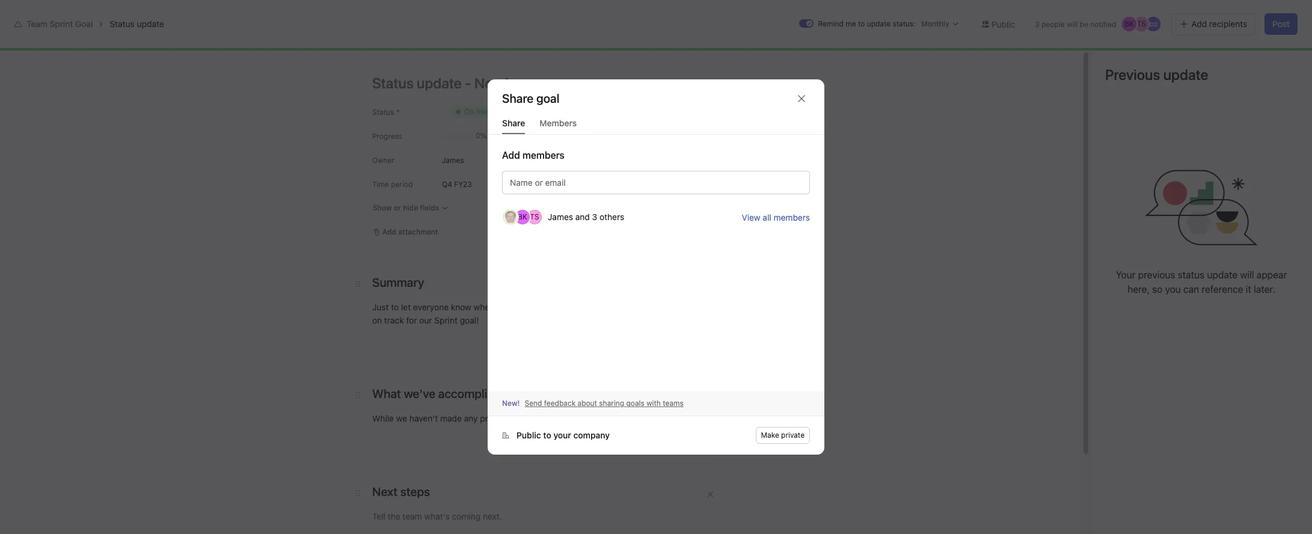 Task type: locate. For each thing, give the bounding box(es) containing it.
sprint down everyone
[[434, 315, 458, 325]]

i'm
[[570, 302, 581, 312]]

status left *
[[372, 108, 394, 117]]

1 horizontal spatial will
[[1240, 269, 1254, 280]]

0 vertical spatial in
[[1162, 10, 1168, 19]]

in
[[1162, 10, 1168, 19], [574, 413, 581, 423]]

your previous status update will appear here, so you can reference it later.
[[1116, 269, 1287, 295]]

for
[[406, 315, 417, 325]]

1 horizontal spatial to
[[543, 430, 551, 440]]

view
[[742, 212, 761, 222]]

1 vertical spatial 0%
[[471, 233, 489, 247]]

make private button
[[756, 427, 810, 444]]

status up can
[[1178, 269, 1205, 280]]

0 horizontal spatial james
[[442, 155, 464, 165]]

private
[[781, 431, 805, 440]]

with up expectations! at bottom
[[647, 399, 661, 408]]

1 horizontal spatial sprint
[[434, 315, 458, 325]]

with right here
[[603, 302, 620, 312]]

ts down the at
[[530, 212, 539, 221]]

0 horizontal spatial share
[[502, 118, 525, 128]]

0 horizontal spatial public
[[517, 430, 541, 440]]

1 horizontal spatial public
[[992, 19, 1015, 29]]

0 horizontal spatial sprint
[[50, 19, 73, 29]]

team for team sprint goal
[[198, 51, 227, 64]]

0 horizontal spatial status
[[629, 302, 653, 312]]

james up q4 fy23
[[442, 155, 464, 165]]

1 vertical spatial we
[[396, 413, 407, 423]]

1 horizontal spatial co
[[1241, 46, 1249, 55]]

Title of update text field
[[372, 70, 733, 96]]

with inside "share goal" dialog
[[647, 399, 661, 408]]

0 vertical spatial track
[[487, 179, 507, 189]]

1 horizontal spatial what's
[[1136, 10, 1160, 19]]

progress
[[372, 132, 402, 141]]

Name or email text field
[[510, 175, 575, 189]]

0 vertical spatial public
[[992, 19, 1015, 29]]

0 vertical spatial ja
[[1205, 46, 1213, 55]]

james left and
[[548, 212, 573, 222]]

1 vertical spatial bk
[[1216, 46, 1225, 55]]

1 vertical spatial sprint
[[434, 315, 458, 325]]

0 horizontal spatial what's
[[456, 151, 494, 165]]

1 horizontal spatial add
[[1217, 10, 1230, 19]]

as
[[528, 302, 536, 312]]

public left people
[[992, 19, 1015, 29]]

a right here
[[622, 302, 626, 312]]

0 horizontal spatial update
[[137, 19, 164, 29]]

in left line
[[574, 413, 581, 423]]

0 horizontal spatial track
[[384, 315, 404, 325]]

1 horizontal spatial ts
[[1137, 19, 1146, 28]]

2 vertical spatial to
[[543, 430, 551, 440]]

1 vertical spatial co
[[1241, 46, 1249, 55]]

goals up expectations! at bottom
[[626, 399, 645, 408]]

goals up sprint goal
[[256, 37, 277, 48]]

share button down the share goal
[[502, 118, 525, 134]]

17
[[1085, 14, 1092, 23]]

2 vertical spatial bk
[[518, 212, 527, 221]]

at risk button
[[519, 174, 569, 195]]

ts right left
[[1137, 19, 1146, 28]]

1 vertical spatial ts
[[1228, 46, 1237, 55]]

goals inside "share goal" dialog
[[626, 399, 645, 408]]

about
[[578, 399, 597, 408]]

1 horizontal spatial status
[[1178, 269, 1205, 280]]

0 horizontal spatial bk
[[518, 212, 527, 221]]

in inside button
[[1162, 10, 1168, 19]]

status *
[[372, 108, 400, 117]]

close this dialog image
[[797, 94, 807, 103]]

3 left people
[[1035, 20, 1040, 29]]

others
[[600, 212, 624, 222]]

ts down recipients
[[1228, 46, 1237, 55]]

share inside 'button'
[[1273, 46, 1293, 55]]

add recipients button
[[1172, 13, 1255, 35]]

with
[[603, 302, 620, 312], [647, 399, 661, 408], [599, 413, 615, 423]]

goal
[[75, 19, 93, 29]]

in left my
[[1162, 10, 1168, 19]]

james
[[442, 155, 464, 165], [548, 212, 573, 222]]

ja inside "share goal" dialog
[[507, 212, 515, 221]]

0 vertical spatial with
[[603, 302, 620, 312]]

to right me
[[858, 19, 865, 28]]

track right on at the left top of the page
[[487, 179, 507, 189]]

1 horizontal spatial status
[[372, 108, 394, 117]]

status update
[[110, 19, 164, 29]]

my
[[1170, 10, 1180, 19]]

what's for what's in my trial?
[[1136, 10, 1160, 19]]

where
[[474, 302, 497, 312]]

2 horizontal spatial ts
[[1228, 46, 1237, 55]]

2 a from the left
[[622, 302, 626, 312]]

1 horizontal spatial bk
[[1125, 19, 1135, 28]]

0 horizontal spatial ja
[[507, 212, 515, 221]]

1 horizontal spatial ja
[[1205, 46, 1213, 55]]

update inside your previous status update will appear here, so you can reference it later.
[[1207, 269, 1238, 280]]

a
[[539, 302, 543, 312], [622, 302, 626, 312]]

will up the it
[[1240, 269, 1254, 280]]

1 vertical spatial track
[[384, 315, 404, 325]]

share button
[[1258, 43, 1298, 60], [502, 118, 525, 134]]

will left be
[[1067, 20, 1078, 29]]

track right on
[[384, 315, 404, 325]]

1 vertical spatial is
[[533, 413, 539, 423]]

reference
[[1202, 284, 1244, 295]]

to for just to let everyone know where we are as a team, i'm here with a status update! we're on track for our sprint goal!
[[391, 302, 399, 312]]

1 vertical spatial status
[[629, 302, 653, 312]]

workspace
[[212, 37, 254, 48]]

sprint
[[50, 19, 73, 29], [434, 315, 458, 325]]

make
[[761, 431, 779, 440]]

1 horizontal spatial track
[[487, 179, 507, 189]]

status
[[1178, 269, 1205, 280], [629, 302, 653, 312]]

team
[[26, 19, 47, 29], [198, 51, 227, 64]]

bk right left
[[1125, 19, 1135, 28]]

share goal dialog
[[488, 79, 825, 455]]

1 vertical spatial share button
[[502, 118, 525, 134]]

this is the new benchmark!
[[456, 398, 571, 408]]

here,
[[1128, 284, 1150, 295]]

feedback
[[544, 399, 576, 408]]

portfolios
[[569, 506, 603, 515]]

0 horizontal spatial 3
[[592, 212, 597, 222]]

what's up on at the left top of the page
[[456, 151, 494, 165]]

status inside the just to let everyone know where we are as a team, i'm here with a status update! we're on track for our sprint goal!
[[629, 302, 653, 312]]

0 vertical spatial status
[[110, 19, 135, 29]]

what's the status?
[[456, 151, 557, 165]]

1 horizontal spatial is
[[533, 413, 539, 423]]

0 horizontal spatial we
[[396, 413, 407, 423]]

a right as
[[539, 302, 543, 312]]

here
[[584, 302, 601, 312]]

to down actually
[[543, 430, 551, 440]]

add for add billing info
[[1217, 10, 1230, 19]]

appear
[[1257, 269, 1287, 280]]

members
[[774, 212, 810, 222]]

0 horizontal spatial add
[[1192, 19, 1207, 29]]

status right goal
[[110, 19, 135, 29]]

co down what's in my trial?
[[1150, 19, 1158, 28]]

left
[[1112, 14, 1124, 23]]

0 vertical spatial to
[[858, 19, 865, 28]]

status for status *
[[372, 108, 394, 117]]

share down post button
[[1273, 46, 1293, 55]]

1 vertical spatial what's
[[456, 151, 494, 165]]

3 right and
[[592, 212, 597, 222]]

what's
[[1136, 10, 1160, 19], [456, 151, 494, 165]]

1 horizontal spatial 3
[[1035, 20, 1040, 29]]

1 vertical spatial to
[[391, 302, 399, 312]]

1 vertical spatial james
[[548, 212, 573, 222]]

ja down on track button
[[507, 212, 515, 221]]

status left the update! at the bottom
[[629, 302, 653, 312]]

0 horizontal spatial goals
[[256, 37, 277, 48]]

sharing
[[599, 399, 624, 408]]

what's left my
[[1136, 10, 1160, 19]]

previous
[[1138, 269, 1176, 280]]

the status?
[[497, 151, 557, 165]]

1 vertical spatial with
[[647, 399, 661, 408]]

what's inside button
[[1136, 10, 1160, 19]]

view all members button
[[742, 212, 810, 222]]

public for public
[[992, 19, 1015, 29]]

bk down add recipients
[[1216, 46, 1225, 55]]

ja
[[1205, 46, 1213, 55], [507, 212, 515, 221]]

1 vertical spatial team
[[198, 51, 227, 64]]

fy23
[[454, 180, 472, 189]]

2 vertical spatial with
[[599, 413, 615, 423]]

bk down at risk button
[[518, 212, 527, 221]]

1 vertical spatial ja
[[507, 212, 515, 221]]

2 vertical spatial ts
[[530, 212, 539, 221]]

0 vertical spatial will
[[1067, 20, 1078, 29]]

this
[[456, 398, 472, 408]]

to inside the just to let everyone know where we are as a team, i'm here with a status update! we're on track for our sprint goal!
[[391, 302, 399, 312]]

Section title text field
[[372, 484, 430, 500]]

0 vertical spatial ts
[[1137, 19, 1146, 28]]

share down the share goal
[[502, 118, 525, 128]]

with inside the just to let everyone know where we are as a team, i'm here with a status update! we're on track for our sprint goal!
[[603, 302, 620, 312]]

status for status update
[[110, 19, 135, 29]]

0 vertical spatial we
[[500, 302, 511, 312]]

2 horizontal spatial update
[[1207, 269, 1238, 280]]

team up home
[[26, 19, 47, 29]]

0% up what's the status?
[[476, 131, 487, 140]]

is left the
[[475, 398, 481, 408]]

0 vertical spatial is
[[475, 398, 481, 408]]

2 horizontal spatial bk
[[1216, 46, 1225, 55]]

0 vertical spatial share button
[[1258, 43, 1298, 60]]

connect relevant projects or portfolios
[[468, 506, 603, 515]]

1 horizontal spatial goals
[[626, 399, 645, 408]]

1 horizontal spatial team
[[198, 51, 227, 64]]

0 horizontal spatial share button
[[502, 118, 525, 134]]

1 vertical spatial public
[[517, 430, 541, 440]]

ja down add recipients button
[[1205, 46, 1213, 55]]

sprint goal
[[230, 51, 290, 64]]

we inside the just to let everyone know where we are as a team, i'm here with a status update! we're on track for our sprint goal!
[[500, 302, 511, 312]]

1 horizontal spatial update
[[867, 19, 891, 28]]

1 horizontal spatial a
[[622, 302, 626, 312]]

list box
[[514, 5, 803, 24]]

to left let
[[391, 302, 399, 312]]

0 horizontal spatial in
[[574, 413, 581, 423]]

with down send feedback about sharing goals with teams link
[[599, 413, 615, 423]]

haven't
[[410, 413, 438, 423]]

status:
[[893, 19, 916, 28]]

post button
[[1265, 13, 1298, 35]]

james inside "share goal" dialog
[[548, 212, 573, 222]]

status inside your previous status update will appear here, so you can reference it later.
[[1178, 269, 1205, 280]]

we right while
[[396, 413, 407, 423]]

1 vertical spatial share
[[502, 118, 525, 128]]

0 vertical spatial what's
[[1136, 10, 1160, 19]]

1 vertical spatial 3
[[592, 212, 597, 222]]

1 vertical spatial status
[[372, 108, 394, 117]]

make private
[[761, 431, 805, 440]]

0%
[[476, 131, 487, 140], [471, 233, 489, 247]]

share button down post button
[[1258, 43, 1298, 60]]

1 horizontal spatial in
[[1162, 10, 1168, 19]]

home link
[[7, 37, 137, 56]]

to inside "share goal" dialog
[[543, 430, 551, 440]]

0 horizontal spatial to
[[391, 302, 399, 312]]

sprint left goal
[[50, 19, 73, 29]]

0 horizontal spatial co
[[1150, 19, 1158, 28]]

can
[[1184, 284, 1199, 295]]

1 horizontal spatial we
[[500, 302, 511, 312]]

1 vertical spatial goals
[[626, 399, 645, 408]]

0 horizontal spatial a
[[539, 302, 543, 312]]

goals
[[256, 37, 277, 48], [626, 399, 645, 408]]

0 vertical spatial james
[[442, 155, 464, 165]]

any
[[464, 413, 478, 423]]

bk inside "share goal" dialog
[[518, 212, 527, 221]]

public down this
[[517, 430, 541, 440]]

team down my
[[198, 51, 227, 64]]

is right this
[[533, 413, 539, 423]]

1 horizontal spatial share
[[1273, 46, 1293, 55]]

at
[[537, 179, 545, 189]]

1 horizontal spatial share button
[[1258, 43, 1298, 60]]

at risk
[[537, 179, 561, 189]]

0% down on track button
[[471, 233, 489, 247]]

be
[[1080, 20, 1089, 29]]

0 horizontal spatial team
[[26, 19, 47, 29]]

0 vertical spatial share
[[1273, 46, 1293, 55]]

0 horizontal spatial ts
[[530, 212, 539, 221]]

0 vertical spatial team
[[26, 19, 47, 29]]

period
[[391, 180, 413, 189]]

1 vertical spatial in
[[574, 413, 581, 423]]

while
[[372, 413, 394, 423]]

public inside "share goal" dialog
[[517, 430, 541, 440]]

add billing info button
[[1211, 6, 1273, 23]]

co down recipients
[[1241, 46, 1249, 55]]

0 horizontal spatial status
[[110, 19, 135, 29]]

we're
[[687, 302, 709, 312]]

goal!
[[460, 315, 479, 325]]

1 horizontal spatial james
[[548, 212, 573, 222]]

team for team sprint goal
[[26, 19, 47, 29]]

we left are
[[500, 302, 511, 312]]

track
[[487, 179, 507, 189], [384, 315, 404, 325]]

0 horizontal spatial is
[[475, 398, 481, 408]]

new!
[[502, 399, 520, 408]]



Task type: vqa. For each thing, say whether or not it's contained in the screenshot.
our
yes



Task type: describe. For each thing, give the bounding box(es) containing it.
my
[[198, 37, 210, 48]]

on
[[473, 179, 485, 189]]

0 vertical spatial co
[[1150, 19, 1158, 28]]

remind
[[818, 19, 844, 28]]

all
[[763, 212, 772, 222]]

while we haven't made any progress this is actually in line with expectations!
[[372, 413, 670, 423]]

0 vertical spatial sprint
[[50, 19, 73, 29]]

description
[[456, 375, 507, 386]]

everyone
[[413, 302, 449, 312]]

time
[[372, 180, 389, 189]]

billing
[[1232, 10, 1253, 19]]

what's for what's the status?
[[456, 151, 494, 165]]

it
[[1246, 284, 1252, 295]]

Goal name text field
[[446, 92, 1002, 135]]

will inside your previous status update will appear here, so you can reference it later.
[[1240, 269, 1254, 280]]

2 horizontal spatial to
[[858, 19, 865, 28]]

Section title text field
[[372, 386, 514, 402]]

line
[[583, 413, 597, 423]]

track inside button
[[487, 179, 507, 189]]

update for remind me to update status:
[[867, 19, 891, 28]]

me
[[846, 19, 856, 28]]

add members
[[502, 150, 565, 161]]

expectations!
[[618, 413, 670, 423]]

post
[[1273, 19, 1290, 29]]

0 vertical spatial goals
[[256, 37, 277, 48]]

team sprint goal
[[198, 51, 290, 64]]

share button inside dialog
[[502, 118, 525, 134]]

on track
[[473, 179, 507, 189]]

risk
[[547, 179, 561, 189]]

james for james and 3 others
[[548, 212, 573, 222]]

share inside dialog
[[502, 118, 525, 128]]

made
[[440, 413, 462, 423]]

james for james
[[442, 155, 464, 165]]

later.
[[1254, 284, 1276, 295]]

public to your company
[[517, 430, 610, 440]]

0 vertical spatial bk
[[1125, 19, 1135, 28]]

team sprint goal
[[26, 19, 93, 29]]

sprint inside the just to let everyone know where we are as a team, i'm here with a status update! we're on track for our sprint goal!
[[434, 315, 458, 325]]

0 vertical spatial 3
[[1035, 20, 1040, 29]]

just
[[372, 302, 389, 312]]

actually
[[542, 413, 572, 423]]

and
[[575, 212, 590, 222]]

notified
[[1091, 20, 1117, 29]]

1 a from the left
[[539, 302, 543, 312]]

q4 fy23
[[442, 180, 472, 189]]

3 inside "share goal" dialog
[[592, 212, 597, 222]]

days
[[1094, 14, 1110, 23]]

connect
[[468, 506, 497, 515]]

teams
[[663, 399, 684, 408]]

to for public to your company
[[543, 430, 551, 440]]

share goal
[[502, 91, 560, 105]]

0 horizontal spatial will
[[1067, 20, 1078, 29]]

public for public to your company
[[517, 430, 541, 440]]

progress
[[480, 413, 514, 423]]

owner
[[372, 156, 395, 165]]

remind me to update status:
[[818, 19, 916, 28]]

update!
[[655, 302, 685, 312]]

projects
[[529, 506, 558, 515]]

on
[[372, 315, 382, 325]]

let
[[401, 302, 411, 312]]

0 vertical spatial 0%
[[476, 131, 487, 140]]

james and 3 others
[[548, 212, 624, 222]]

team sprint goal link
[[26, 19, 93, 29]]

members button
[[540, 118, 577, 134]]

relevant
[[499, 506, 527, 515]]

so
[[1153, 284, 1163, 295]]

new
[[498, 398, 514, 408]]

track inside the just to let everyone know where we are as a team, i'm here with a status update! we're on track for our sprint goal!
[[384, 315, 404, 325]]

time period
[[372, 180, 413, 189]]

this
[[517, 413, 531, 423]]

connect relevant projects or portfolios button
[[451, 503, 608, 520]]

3 people will be notified
[[1035, 20, 1117, 29]]

recipients
[[1209, 19, 1248, 29]]

Section title text field
[[372, 274, 424, 291]]

ts inside "share goal" dialog
[[530, 212, 539, 221]]

the
[[483, 398, 496, 408]]

people
[[1042, 20, 1065, 29]]

my workspace goals
[[198, 37, 277, 48]]

send feedback about sharing goals with teams link
[[525, 398, 684, 409]]

remind me to update status: switch
[[799, 19, 814, 28]]

just to let everyone know where we are as a team, i'm here with a status update! we're on track for our sprint goal!
[[372, 302, 712, 325]]

your
[[1116, 269, 1136, 280]]

*
[[397, 108, 400, 117]]

add recipients
[[1192, 19, 1248, 29]]

what's in my trial?
[[1136, 10, 1199, 19]]

update for your previous status update will appear here, so you can reference it later.
[[1207, 269, 1238, 280]]

your company
[[554, 430, 610, 440]]

previous update
[[1106, 66, 1209, 83]]

remove section image
[[707, 491, 714, 498]]

our
[[419, 315, 432, 325]]

add for add recipients
[[1192, 19, 1207, 29]]

you
[[1165, 284, 1181, 295]]

members
[[540, 118, 577, 128]]

or
[[560, 506, 567, 515]]

send
[[525, 399, 542, 408]]

trial?
[[1182, 10, 1199, 19]]

my workspace goals link
[[198, 36, 277, 49]]

home
[[31, 41, 54, 51]]

add billing info
[[1217, 10, 1267, 19]]

17 days left
[[1085, 14, 1124, 23]]

q4
[[442, 180, 452, 189]]



